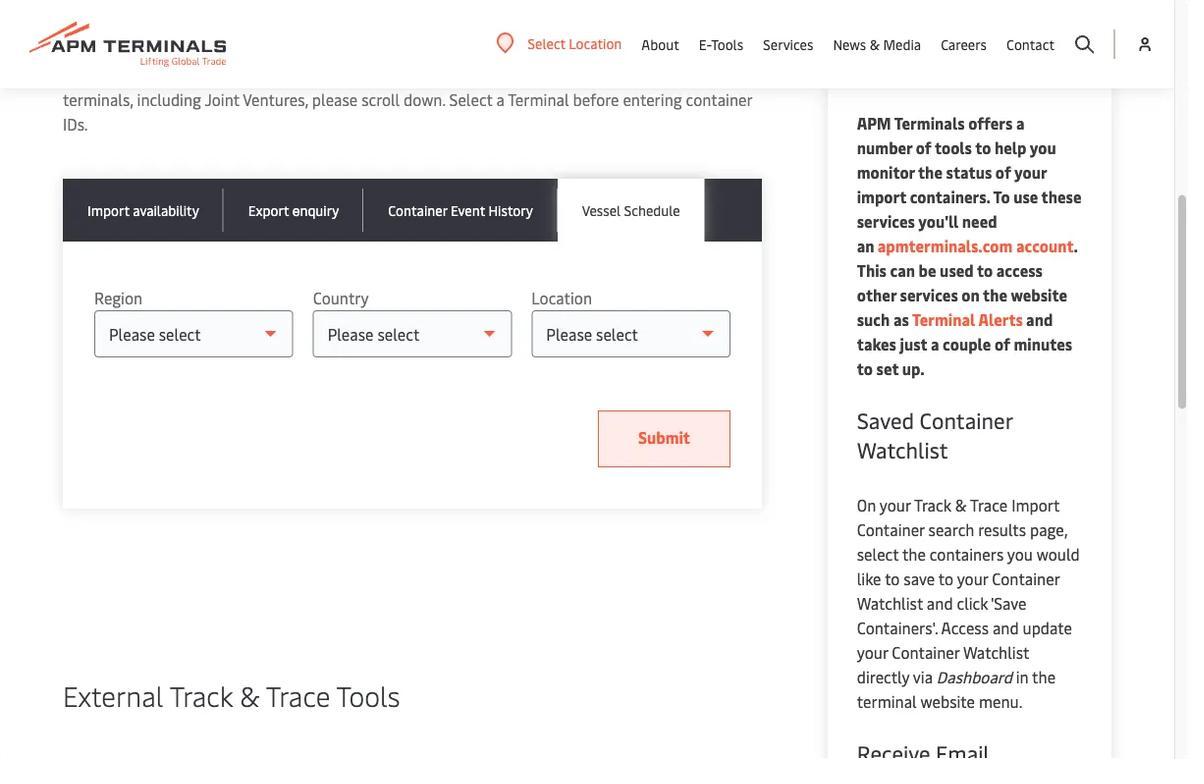 Task type: vqa. For each thing, say whether or not it's contained in the screenshot.
: Lifting, loading, unloading and moving containers, materials and goods are daily activities.
no



Task type: locate. For each thing, give the bounding box(es) containing it.
and up 'minutes'
[[1027, 309, 1053, 331]]

container up 'save
[[992, 569, 1060, 590]]

select down located at the top left of the page
[[449, 89, 493, 111]]

0 horizontal spatial and
[[927, 593, 953, 614]]

1 vertical spatial services
[[900, 285, 959, 306]]

watchlist down saved
[[857, 436, 949, 465]]

to down offers
[[976, 138, 992, 159]]

tab list
[[63, 179, 762, 242]]

& inside dropdown button
[[870, 35, 880, 54]]

saved
[[857, 406, 915, 435]]

0 horizontal spatial trace
[[266, 677, 330, 714]]

location down vessel
[[532, 288, 592, 309]]

to left set
[[857, 359, 873, 380]]

0 horizontal spatial select
[[449, 89, 493, 111]]

0 vertical spatial other
[[703, 65, 741, 86]]

before
[[573, 89, 619, 111]]

a inside 'apm terminals offers a number of tools to help you monitor the status of your import containers. to use these services you'll need an'
[[1017, 113, 1025, 134]]

your inside 'apm terminals offers a number of tools to help you monitor the status of your import containers. to use these services you'll need an'
[[1015, 162, 1047, 183]]

apmterminals.com account link
[[875, 236, 1074, 257]]

import up page,
[[1012, 495, 1060, 516]]

number
[[857, 138, 913, 159]]

0 horizontal spatial &
[[240, 677, 260, 714]]

down.
[[404, 89, 446, 111]]

contact
[[1007, 35, 1055, 54]]

watchlist
[[857, 436, 949, 465], [857, 593, 923, 614], [964, 642, 1030, 664]]

to right the 'like'
[[885, 569, 900, 590]]

0 horizontal spatial a
[[497, 89, 505, 111]]

container down up.
[[920, 406, 1013, 435]]

0 vertical spatial watchlist
[[857, 436, 949, 465]]

1 vertical spatial select
[[449, 89, 493, 111]]

vessel schedule button
[[558, 179, 705, 242]]

of down alerts
[[995, 334, 1011, 355]]

track inside on your track & trace import container search results page, select the containers you would like to save to your container watchlist and click 'save containers'. access and update your container watchlist directly via
[[914, 495, 952, 516]]

to inside '. this can be used to access other services on the website such as'
[[977, 260, 993, 281]]

to down apmterminals.com account
[[977, 260, 993, 281]]

2 vertical spatial watchlist
[[964, 642, 1030, 664]]

in
[[1016, 667, 1029, 688]]

account
[[1017, 236, 1074, 257]]

1 horizontal spatial trace
[[971, 495, 1008, 516]]

1 vertical spatial terminal
[[913, 309, 976, 331]]

website inside in the terminal website menu.
[[921, 692, 975, 713]]

containers inside on your track & trace import container search results page, select the containers you would like to save to your container watchlist and click 'save containers'. access and update your container watchlist directly via
[[930, 544, 1004, 565]]

& inside on your track & trace import container search results page, select the containers you would like to save to your container watchlist and click 'save containers'. access and update your container watchlist directly via
[[956, 495, 967, 516]]

a
[[497, 89, 505, 111], [1017, 113, 1025, 134], [931, 334, 940, 355]]

containers.
[[910, 187, 991, 208]]

1 horizontal spatial and
[[993, 618, 1019, 639]]

the right in
[[1033, 667, 1056, 688]]

1 vertical spatial import
[[1012, 495, 1060, 516]]

container event history button
[[364, 179, 558, 242]]

the right on
[[983, 285, 1008, 306]]

the up save
[[903, 544, 926, 565]]

region
[[94, 288, 143, 309]]

0 vertical spatial import
[[87, 201, 129, 220]]

location inside button
[[569, 34, 622, 53]]

track
[[914, 495, 952, 516], [170, 677, 233, 714]]

1 vertical spatial other
[[857, 285, 897, 306]]

1 horizontal spatial website
[[1011, 285, 1068, 306]]

1 horizontal spatial other
[[857, 285, 897, 306]]

container inside button
[[388, 201, 447, 220]]

to inside 'apm terminals offers a number of tools to help you monitor the status of your import containers. to use these services you'll need an'
[[976, 138, 992, 159]]

0 vertical spatial track
[[914, 495, 952, 516]]

to up ventures,
[[281, 65, 296, 86]]

1 vertical spatial &
[[956, 495, 967, 516]]

services down personalised
[[857, 45, 956, 83]]

country
[[313, 288, 369, 309]]

external track & trace tools
[[63, 677, 400, 714]]

container left event at top
[[388, 201, 447, 220]]

your inside our global t&t tool allows you to check your containers located at our major terminals. for other terminals, including joint ventures, please scroll down. select a terminal before entering container ids.
[[344, 65, 375, 86]]

set
[[877, 359, 899, 380]]

of
[[276, 11, 301, 48], [916, 138, 932, 159], [996, 162, 1012, 183], [995, 334, 1011, 355]]

2 vertical spatial you
[[1008, 544, 1033, 565]]

0 vertical spatial website
[[1011, 285, 1068, 306]]

a right just
[[931, 334, 940, 355]]

website down the via on the right bottom of page
[[921, 692, 975, 713]]

vessel
[[582, 201, 621, 220]]

1 horizontal spatial import
[[1012, 495, 1060, 516]]

media
[[884, 35, 922, 54]]

import
[[87, 201, 129, 220], [1012, 495, 1060, 516]]

services down 'import'
[[857, 211, 915, 232]]

vessel schedule
[[582, 201, 680, 220]]

terminal up couple
[[913, 309, 976, 331]]

export
[[248, 201, 289, 220]]

containers down search
[[930, 544, 1004, 565]]

0 vertical spatial terminal
[[508, 89, 569, 111]]

0 vertical spatial location
[[569, 34, 622, 53]]

a inside and takes just a couple of minutes to set up.
[[931, 334, 940, 355]]

of down terminals
[[916, 138, 932, 159]]

about button
[[642, 0, 680, 88]]

1 vertical spatial watchlist
[[857, 593, 923, 614]]

1 vertical spatial website
[[921, 692, 975, 713]]

you'll
[[919, 211, 959, 232]]

to
[[281, 65, 296, 86], [976, 138, 992, 159], [977, 260, 993, 281], [857, 359, 873, 380], [885, 569, 900, 590], [939, 569, 954, 590]]

2 horizontal spatial and
[[1027, 309, 1053, 331]]

2 horizontal spatial &
[[956, 495, 967, 516]]

terminal alerts link
[[913, 309, 1024, 331]]

select
[[528, 34, 566, 53], [449, 89, 493, 111]]

other inside our global t&t tool allows you to check your containers located at our major terminals. for other terminals, including joint ventures, please scroll down. select a terminal before entering container ids.
[[703, 65, 741, 86]]

and down 'save
[[993, 618, 1019, 639]]

2 vertical spatial a
[[931, 334, 940, 355]]

1 vertical spatial a
[[1017, 113, 1025, 134]]

1 vertical spatial trace
[[266, 677, 330, 714]]

of inside and takes just a couple of minutes to set up.
[[995, 334, 1011, 355]]

1 horizontal spatial select
[[528, 34, 566, 53]]

the
[[918, 162, 943, 183], [983, 285, 1008, 306], [903, 544, 926, 565], [1033, 667, 1056, 688]]

you inside our global t&t tool allows you to check your containers located at our major terminals. for other terminals, including joint ventures, please scroll down. select a terminal before entering container ids.
[[252, 65, 277, 86]]

2 horizontal spatial a
[[1017, 113, 1025, 134]]

to inside and takes just a couple of minutes to set up.
[[857, 359, 873, 380]]

these
[[1042, 187, 1082, 208]]

select up our
[[528, 34, 566, 53]]

1 vertical spatial track
[[170, 677, 233, 714]]

to inside our global t&t tool allows you to check your containers located at our major terminals. for other terminals, including joint ventures, please scroll down. select a terminal before entering container ids.
[[281, 65, 296, 86]]

0 horizontal spatial tools
[[337, 677, 400, 714]]

0 horizontal spatial import
[[87, 201, 129, 220]]

e-tools
[[699, 35, 744, 54]]

0 vertical spatial tools
[[711, 35, 744, 54]]

offers
[[969, 113, 1013, 134]]

a for and
[[931, 334, 940, 355]]

in the terminal website menu.
[[857, 667, 1056, 713]]

a up the help
[[1017, 113, 1025, 134]]

1 vertical spatial containers
[[930, 544, 1004, 565]]

0 vertical spatial trace
[[971, 495, 1008, 516]]

container event history
[[388, 201, 533, 220]]

just
[[900, 334, 928, 355]]

0 vertical spatial a
[[497, 89, 505, 111]]

a down located at the top left of the page
[[497, 89, 505, 111]]

at
[[513, 65, 527, 86]]

website down access
[[1011, 285, 1068, 306]]

would
[[1037, 544, 1080, 565]]

1 horizontal spatial services
[[857, 45, 956, 83]]

containers up down.
[[379, 65, 453, 86]]

you up ventures,
[[252, 65, 277, 86]]

container inside saved container watchlist
[[920, 406, 1013, 435]]

track up search
[[914, 495, 952, 516]]

0 horizontal spatial terminal
[[508, 89, 569, 111]]

track right external
[[170, 677, 233, 714]]

other up container
[[703, 65, 741, 86]]

0 vertical spatial select
[[528, 34, 566, 53]]

the inside on your track & trace import container search results page, select the containers you would like to save to your container watchlist and click 'save containers'. access and update your container watchlist directly via
[[903, 544, 926, 565]]

careers button
[[941, 0, 987, 88]]

1 horizontal spatial a
[[931, 334, 940, 355]]

trace
[[971, 495, 1008, 516], [266, 677, 330, 714]]

1 vertical spatial you
[[1030, 138, 1057, 159]]

you down "results"
[[1008, 544, 1033, 565]]

other
[[703, 65, 741, 86], [857, 285, 897, 306]]

results
[[979, 520, 1027, 541]]

0 horizontal spatial track
[[170, 677, 233, 714]]

import inside button
[[87, 201, 129, 220]]

tab list containing import availability
[[63, 179, 762, 242]]

0 horizontal spatial containers
[[379, 65, 453, 86]]

page,
[[1030, 520, 1068, 541]]

0 vertical spatial &
[[870, 35, 880, 54]]

to right save
[[939, 569, 954, 590]]

containers
[[379, 65, 453, 86], [930, 544, 1004, 565]]

submit button
[[598, 411, 731, 468]]

location up major
[[569, 34, 622, 53]]

services left news
[[763, 35, 814, 54]]

help
[[995, 138, 1027, 159]]

2 vertical spatial and
[[993, 618, 1019, 639]]

0 vertical spatial services
[[857, 211, 915, 232]]

website
[[1011, 285, 1068, 306], [921, 692, 975, 713]]

your right on
[[880, 495, 911, 516]]

news
[[833, 35, 867, 54]]

and down save
[[927, 593, 953, 614]]

other up such
[[857, 285, 897, 306]]

0 horizontal spatial website
[[921, 692, 975, 713]]

0 horizontal spatial other
[[703, 65, 741, 86]]

1 horizontal spatial tools
[[711, 35, 744, 54]]

tools
[[711, 35, 744, 54], [337, 677, 400, 714]]

your up scroll
[[344, 65, 375, 86]]

watchlist up containers'.
[[857, 593, 923, 614]]

1 horizontal spatial track
[[914, 495, 952, 516]]

import left availability
[[87, 201, 129, 220]]

access
[[997, 260, 1043, 281]]

on
[[857, 495, 876, 516]]

watchlist up dashboard
[[964, 642, 1030, 664]]

you right the help
[[1030, 138, 1057, 159]]

terminals,
[[63, 89, 133, 111]]

and inside and takes just a couple of minutes to set up.
[[1027, 309, 1053, 331]]

select location
[[528, 34, 622, 53]]

0 vertical spatial and
[[1027, 309, 1053, 331]]

terminal down our
[[508, 89, 569, 111]]

1 horizontal spatial containers
[[930, 544, 1004, 565]]

and
[[1027, 309, 1053, 331], [927, 593, 953, 614], [993, 618, 1019, 639]]

0 vertical spatial containers
[[379, 65, 453, 86]]

you inside on your track & trace import container search results page, select the containers you would like to save to your container watchlist and click 'save containers'. access and update your container watchlist directly via
[[1008, 544, 1033, 565]]

0 horizontal spatial services
[[763, 35, 814, 54]]

couple
[[943, 334, 992, 355]]

services down be
[[900, 285, 959, 306]]

services inside '. this can be used to access other services on the website such as'
[[900, 285, 959, 306]]

the up the containers.
[[918, 162, 943, 183]]

еnquiry
[[292, 201, 339, 220]]

submit
[[638, 427, 691, 448]]

your up click
[[957, 569, 989, 590]]

connectivity
[[308, 11, 455, 48]]

0 vertical spatial you
[[252, 65, 277, 86]]

container up "select"
[[857, 520, 925, 541]]

select
[[857, 544, 899, 565]]

about
[[642, 35, 680, 54]]

up.
[[903, 359, 925, 380]]

services
[[763, 35, 814, 54], [857, 45, 956, 83]]

containers'.
[[857, 618, 938, 639]]

contact button
[[1007, 0, 1055, 88]]

1 horizontal spatial &
[[870, 35, 880, 54]]

your up use
[[1015, 162, 1047, 183]]



Task type: describe. For each thing, give the bounding box(es) containing it.
import availability
[[87, 201, 199, 220]]

our
[[63, 65, 88, 86]]

external
[[63, 677, 163, 714]]

the inside 'apm terminals offers a number of tools to help you monitor the status of your import containers. to use these services you'll need an'
[[918, 162, 943, 183]]

availability
[[133, 201, 199, 220]]

ids.
[[63, 114, 88, 135]]

apmterminals.com
[[878, 236, 1013, 257]]

select inside our global t&t tool allows you to check your containers located at our major terminals. for other terminals, including joint ventures, please scroll down. select a terminal before entering container ids.
[[449, 89, 493, 111]]

as
[[894, 309, 909, 331]]

access
[[942, 618, 989, 639]]

entering
[[623, 89, 682, 111]]

located
[[457, 65, 509, 86]]

minutes
[[1014, 334, 1073, 355]]

ventures,
[[243, 89, 308, 111]]

watchlist inside saved container watchlist
[[857, 436, 949, 465]]

personalised
[[857, 7, 1012, 44]]

joint
[[205, 89, 240, 111]]

use
[[1014, 187, 1039, 208]]

dashboard
[[937, 667, 1013, 688]]

apmterminals.com account
[[875, 236, 1074, 257]]

such
[[857, 309, 890, 331]]

apm
[[857, 113, 892, 134]]

click
[[957, 593, 989, 614]]

like
[[857, 569, 882, 590]]

2 vertical spatial &
[[240, 677, 260, 714]]

news & media button
[[833, 0, 922, 88]]

other inside '. this can be used to access other services on the website such as'
[[857, 285, 897, 306]]

terminal
[[857, 692, 917, 713]]

1 vertical spatial location
[[532, 288, 592, 309]]

and takes just a couple of minutes to set up.
[[857, 309, 1073, 380]]

on your track & trace import container search results page, select the containers you would like to save to your container watchlist and click 'save containers'. access and update your container watchlist directly via
[[857, 495, 1080, 688]]

of up check
[[276, 11, 301, 48]]

1 vertical spatial tools
[[337, 677, 400, 714]]

lifting standards of connectivity
[[63, 11, 455, 48]]

containers inside our global t&t tool allows you to check your containers located at our major terminals. for other terminals, including joint ventures, please scroll down. select a terminal before entering container ids.
[[379, 65, 453, 86]]

export еnquiry button
[[224, 179, 364, 242]]

event
[[451, 201, 485, 220]]

to
[[994, 187, 1010, 208]]

the inside '. this can be used to access other services on the website such as'
[[983, 285, 1008, 306]]

update
[[1023, 618, 1073, 639]]

via
[[913, 667, 933, 688]]

search
[[929, 520, 975, 541]]

an
[[857, 236, 875, 257]]

terminals.
[[602, 65, 672, 86]]

container
[[686, 89, 753, 111]]

this
[[857, 260, 887, 281]]

monitor
[[857, 162, 915, 183]]

select inside button
[[528, 34, 566, 53]]

terminals
[[895, 113, 965, 134]]

import availability button
[[63, 179, 224, 242]]

takes
[[857, 334, 897, 355]]

services inside personalised services
[[857, 45, 956, 83]]

.
[[1074, 236, 1078, 257]]

on
[[962, 285, 980, 306]]

services button
[[763, 0, 814, 88]]

import inside on your track & trace import container search results page, select the containers you would like to save to your container watchlist and click 'save containers'. access and update your container watchlist directly via
[[1012, 495, 1060, 516]]

directly
[[857, 667, 910, 688]]

trace inside on your track & trace import container search results page, select the containers you would like to save to your container watchlist and click 'save containers'. access and update your container watchlist directly via
[[971, 495, 1008, 516]]

you inside 'apm terminals offers a number of tools to help you monitor the status of your import containers. to use these services you'll need an'
[[1030, 138, 1057, 159]]

e-
[[699, 35, 711, 54]]

a for apm
[[1017, 113, 1025, 134]]

check
[[300, 65, 340, 86]]

status
[[946, 162, 992, 183]]

our
[[531, 65, 554, 86]]

your up directly
[[857, 642, 888, 664]]

terminal alerts
[[913, 309, 1024, 331]]

can
[[890, 260, 916, 281]]

scroll
[[362, 89, 400, 111]]

import
[[857, 187, 907, 208]]

the inside in the terminal website menu.
[[1033, 667, 1056, 688]]

be
[[919, 260, 937, 281]]

used
[[940, 260, 974, 281]]

export еnquiry
[[248, 201, 339, 220]]

apm terminals offers a number of tools to help you monitor the status of your import containers. to use these services you'll need an
[[857, 113, 1082, 257]]

careers
[[941, 35, 987, 54]]

t&t
[[140, 65, 167, 86]]

allows
[[203, 65, 248, 86]]

standards
[[148, 11, 269, 48]]

including
[[137, 89, 201, 111]]

services inside 'apm terminals offers a number of tools to help you monitor the status of your import containers. to use these services you'll need an'
[[857, 211, 915, 232]]

menu.
[[979, 692, 1023, 713]]

a inside our global t&t tool allows you to check your containers located at our major terminals. for other terminals, including joint ventures, please scroll down. select a terminal before entering container ids.
[[497, 89, 505, 111]]

1 horizontal spatial terminal
[[913, 309, 976, 331]]

need
[[962, 211, 998, 232]]

e-tools button
[[699, 0, 744, 88]]

tools inside dropdown button
[[711, 35, 744, 54]]

lifting
[[63, 11, 141, 48]]

container up the via on the right bottom of page
[[892, 642, 960, 664]]

tools
[[935, 138, 972, 159]]

terminal inside our global t&t tool allows you to check your containers located at our major terminals. for other terminals, including joint ventures, please scroll down. select a terminal before entering container ids.
[[508, 89, 569, 111]]

of up to
[[996, 162, 1012, 183]]

website inside '. this can be used to access other services on the website such as'
[[1011, 285, 1068, 306]]

. this can be used to access other services on the website such as
[[857, 236, 1078, 331]]

major
[[558, 65, 599, 86]]

select location button
[[496, 32, 622, 54]]

1 vertical spatial and
[[927, 593, 953, 614]]



